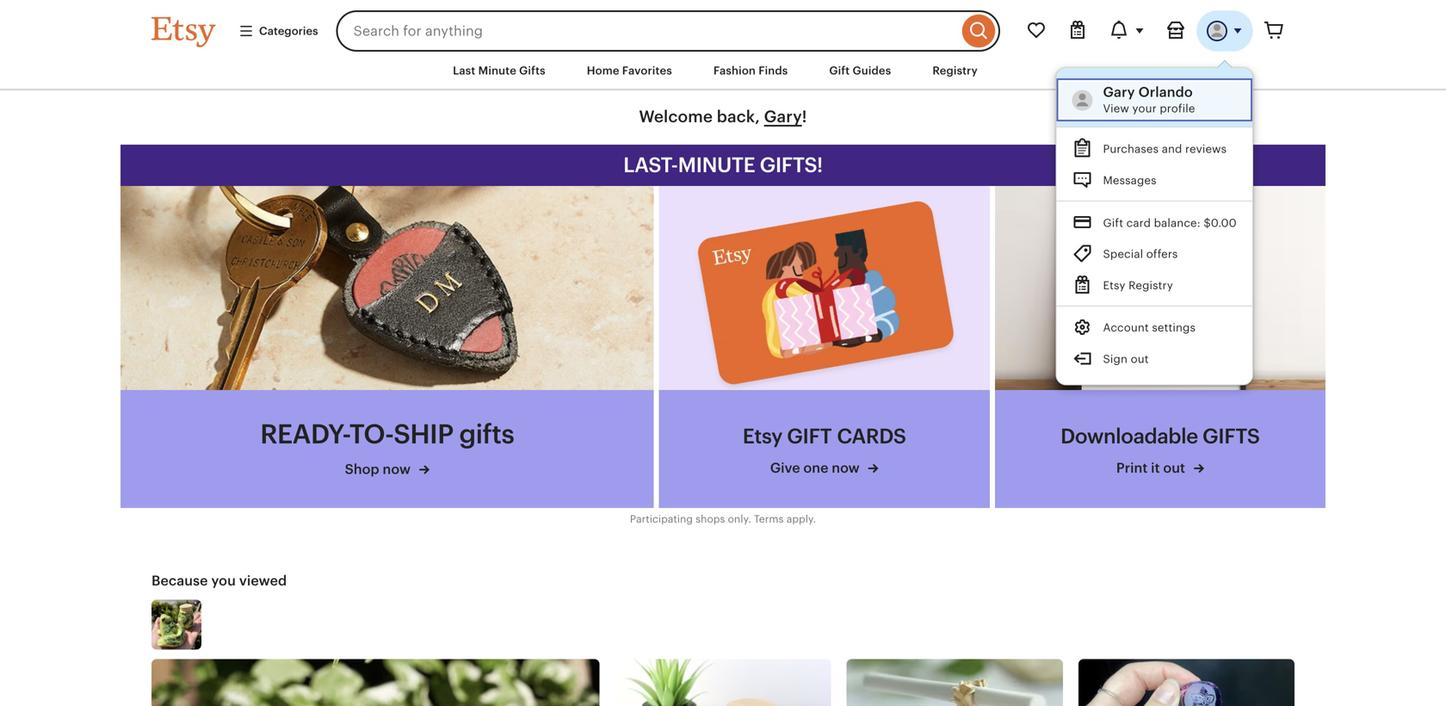Task type: describe. For each thing, give the bounding box(es) containing it.
registry link
[[920, 55, 991, 86]]

last-minute gifts! link
[[121, 145, 1326, 186]]

view
[[1104, 102, 1130, 115]]

back,
[[717, 107, 760, 126]]

fashion finds link
[[701, 55, 801, 86]]

settings
[[1153, 321, 1196, 334]]

gary orlando view your profile
[[1104, 84, 1196, 115]]

categories button
[[226, 15, 331, 47]]

special
[[1104, 248, 1144, 261]]

sign out link
[[1057, 343, 1253, 374]]

last
[[453, 64, 476, 77]]

none search field inside gary orlando banner
[[336, 10, 1001, 52]]

balance:
[[1155, 216, 1201, 229]]

frog hand pipe with jar matching set, ceramic pipes set with box, hand pipe gifts for smoker, gift for her/him image
[[152, 659, 600, 706]]

3.5" glass chillum pipe, linda, just one more, made to order, 3.5" glass chillum pipe, burgers pipe, pop culture pipe, cartoon pipe, funny image
[[1079, 659, 1295, 706]]

give one now
[[770, 460, 863, 476]]

offers
[[1147, 248, 1179, 261]]

print it out link
[[1057, 459, 1265, 478]]

fashion
[[714, 64, 756, 77]]

last minute gifts link
[[440, 55, 559, 86]]

account settings
[[1104, 321, 1196, 334]]

0 horizontal spatial now
[[383, 462, 411, 477]]

it
[[1152, 460, 1160, 476]]

home
[[587, 64, 620, 77]]

$
[[1204, 216, 1212, 229]]

give one now link
[[739, 459, 911, 478]]

because you viewed
[[152, 573, 287, 588]]

only.
[[728, 513, 751, 525]]

purchases and reviews
[[1104, 143, 1227, 156]]

gift guides link
[[817, 55, 905, 86]]

etsy registry link
[[1057, 269, 1253, 300]]

0 vertical spatial registry
[[933, 64, 978, 77]]

1 vertical spatial gary orlando's avatar image
[[1073, 90, 1093, 110]]

guides
[[853, 64, 892, 77]]

gifts!
[[760, 153, 823, 177]]

welcome back, gary !
[[639, 107, 807, 126]]

gary orlando banner
[[121, 0, 1326, 385]]

etsy gift cards
[[743, 424, 906, 448]]

account
[[1104, 321, 1150, 334]]

messages link
[[1057, 164, 1253, 195]]

favorites
[[622, 64, 672, 77]]

print it out
[[1117, 460, 1189, 476]]

gifts
[[459, 419, 514, 449]]

gift guides
[[830, 64, 892, 77]]

last-
[[624, 153, 678, 177]]

ship
[[394, 419, 453, 449]]

etsy for etsy registry
[[1104, 279, 1126, 292]]

terms apply.
[[754, 513, 816, 525]]

finds
[[759, 64, 788, 77]]

sign
[[1104, 353, 1128, 366]]

one
[[804, 460, 829, 476]]

view your profile element
[[1104, 84, 1238, 101]]



Task type: vqa. For each thing, say whether or not it's contained in the screenshot.
the top REGISTRY
yes



Task type: locate. For each thing, give the bounding box(es) containing it.
0 horizontal spatial out
[[1131, 353, 1149, 366]]

out right sign
[[1131, 353, 1149, 366]]

frog pipe & small jar matching set  - gift ideas for smoker - unique ceramic kit beautiful hand pipe gifts for her gifts for him friend image
[[152, 600, 202, 650]]

None search field
[[336, 10, 1001, 52]]

last-minute gifts!
[[624, 153, 823, 177]]

0 vertical spatial etsy
[[1104, 279, 1126, 292]]

now
[[832, 460, 860, 476], [383, 462, 411, 477]]

0 horizontal spatial gary orlando's avatar image
[[1073, 90, 1093, 110]]

last minute gifts
[[453, 64, 546, 77]]

special offers link
[[1057, 238, 1253, 269]]

downloadable gifts
[[1061, 424, 1260, 448]]

reviews
[[1186, 143, 1227, 156]]

0 vertical spatial out
[[1131, 353, 1149, 366]]

1 horizontal spatial gary
[[1104, 84, 1136, 100]]

registry right guides
[[933, 64, 978, 77]]

profile
[[1160, 102, 1196, 115]]

menu bar containing last minute gifts
[[121, 52, 1326, 91]]

now right one
[[832, 460, 860, 476]]

etsy registry
[[1104, 279, 1174, 292]]

a black leather key chain guitar pick holder shown personalized with gold imprinted initials. image
[[121, 186, 654, 390]]

1 horizontal spatial registry
[[1129, 279, 1174, 292]]

etsy inside gary orlando banner
[[1104, 279, 1126, 292]]

Search for anything text field
[[336, 10, 958, 52]]

0 horizontal spatial gift
[[830, 64, 850, 77]]

account settings link
[[1057, 312, 1253, 343]]

registry down "special offers" link
[[1129, 279, 1174, 292]]

special offers
[[1104, 248, 1179, 261]]

gary orlando's avatar image
[[1207, 21, 1228, 41], [1073, 90, 1093, 110]]

registry
[[933, 64, 978, 77], [1129, 279, 1174, 292]]

registry inside gary orlando banner
[[1129, 279, 1174, 292]]

1 horizontal spatial etsy
[[1104, 279, 1126, 292]]

0 horizontal spatial gary
[[764, 107, 802, 126]]

participating shops only. terms apply.
[[630, 513, 816, 525]]

1 vertical spatial gary
[[764, 107, 802, 126]]

0 horizontal spatial etsy
[[743, 424, 783, 448]]

because
[[152, 573, 208, 588]]

a custom digital print of a white dog winking featuring the name "buddy" written in a cursive font on the top shown in a black frame. image
[[995, 186, 1326, 390]]

0 vertical spatial gary
[[1104, 84, 1136, 100]]

1 vertical spatial etsy
[[743, 424, 783, 448]]

gary right back, on the top of page
[[764, 107, 802, 126]]

gift left guides
[[830, 64, 850, 77]]

shop
[[345, 462, 380, 477]]

sign out
[[1104, 353, 1149, 366]]

participating
[[630, 513, 693, 525]]

gary link
[[764, 107, 802, 126]]

1 horizontal spatial out
[[1164, 460, 1186, 476]]

1 vertical spatial gift
[[1104, 216, 1124, 229]]

viewed
[[239, 573, 287, 588]]

etsy up give
[[743, 424, 783, 448]]

home favorites link
[[574, 55, 685, 86]]

gary inside gary orlando view your profile
[[1104, 84, 1136, 100]]

to-
[[349, 419, 394, 449]]

home favorites
[[587, 64, 672, 77]]

1 vertical spatial out
[[1164, 460, 1186, 476]]

0 vertical spatial gift
[[830, 64, 850, 77]]

!
[[802, 107, 807, 126]]

gary orlando's avatar image left "view"
[[1073, 90, 1093, 110]]

messages
[[1104, 174, 1157, 187]]

your
[[1133, 102, 1157, 115]]

leaves - full set: 5 inch glass pipe, grinder and airtight glass jar.  glass pipe image
[[615, 659, 832, 706]]

give
[[770, 460, 801, 476]]

gary
[[1104, 84, 1136, 100], [764, 107, 802, 126]]

welcome
[[639, 107, 713, 126]]

etsy
[[1104, 279, 1126, 292], [743, 424, 783, 448]]

gary orlando's avatar image up view your profile element on the top right of page
[[1207, 21, 1228, 41]]

purchases
[[1104, 143, 1159, 156]]

0 vertical spatial gary orlando's avatar image
[[1207, 21, 1228, 41]]

1 horizontal spatial now
[[832, 460, 860, 476]]

out
[[1131, 353, 1149, 366], [1164, 460, 1186, 476]]

rose flower cigarette holder ring, ladies men's ring cigarette ring, perfect gift image
[[847, 659, 1063, 706]]

gift for gift guides
[[830, 64, 850, 77]]

card
[[1127, 216, 1152, 229]]

minute
[[479, 64, 517, 77]]

menu bar
[[121, 52, 1326, 91]]

an orange holiday etsy gift card featuring an illustration of one person exchanging a wrapped gift with another person. image
[[659, 186, 990, 390]]

minute
[[678, 153, 755, 177]]

downloadable
[[1061, 424, 1199, 448]]

shop now
[[345, 462, 414, 477]]

fashion finds
[[714, 64, 788, 77]]

out right it
[[1164, 460, 1186, 476]]

gift cards
[[787, 424, 906, 448]]

gary up "view"
[[1104, 84, 1136, 100]]

gift inside gary orlando banner
[[1104, 216, 1124, 229]]

you
[[211, 573, 236, 588]]

0.00
[[1212, 216, 1238, 229]]

gift
[[830, 64, 850, 77], [1104, 216, 1124, 229]]

gift left card in the right top of the page
[[1104, 216, 1124, 229]]

0 horizontal spatial registry
[[933, 64, 978, 77]]

out inside gary orlando banner
[[1131, 353, 1149, 366]]

gifts
[[1203, 424, 1260, 448]]

1 horizontal spatial gift
[[1104, 216, 1124, 229]]

print
[[1117, 460, 1148, 476]]

orlando
[[1139, 84, 1194, 100]]

and
[[1162, 143, 1183, 156]]

purchases and reviews link
[[1057, 133, 1253, 164]]

1 vertical spatial registry
[[1129, 279, 1174, 292]]

categories
[[259, 24, 318, 37]]

shop now link
[[260, 460, 514, 479]]

etsy for etsy gift cards
[[743, 424, 783, 448]]

now right shop
[[383, 462, 411, 477]]

etsy down special
[[1104, 279, 1126, 292]]

gift card balance: $ 0.00
[[1104, 216, 1238, 229]]

shops
[[696, 513, 725, 525]]

ready-to-ship gifts
[[260, 419, 514, 449]]

gifts
[[519, 64, 546, 77]]

gift for gift card balance: $ 0.00
[[1104, 216, 1124, 229]]

ready-
[[260, 419, 349, 449]]

1 horizontal spatial gary orlando's avatar image
[[1207, 21, 1228, 41]]



